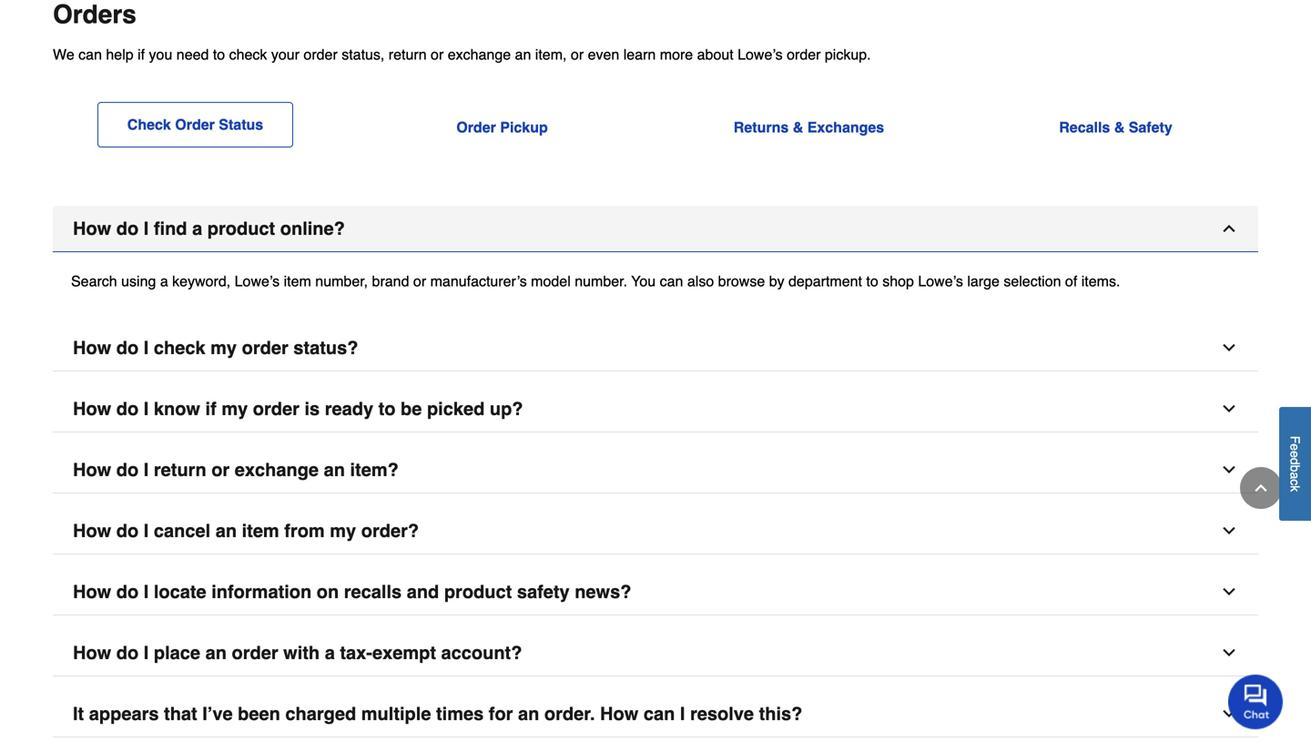 Task type: vqa. For each thing, say whether or not it's contained in the screenshot.
'save' within • Every Purchase Saves Pets™. BISSELL® proudly supports BISSELL Pet Foundation® and its mission to help save homeless pets
no



Task type: locate. For each thing, give the bounding box(es) containing it.
0 horizontal spatial chevron up image
[[1221, 220, 1239, 238]]

1 chevron down image from the top
[[1221, 339, 1239, 357]]

picked
[[427, 399, 485, 419]]

chevron up image
[[1221, 220, 1239, 238], [1252, 479, 1271, 497]]

times
[[436, 704, 484, 725]]

pickup
[[500, 119, 548, 136]]

or up how do i cancel an item from my order?
[[212, 460, 230, 480]]

if right know
[[205, 399, 217, 419]]

0 vertical spatial item
[[284, 273, 311, 290]]

2 chevron down image from the top
[[1221, 583, 1239, 601]]

0 horizontal spatial check
[[154, 337, 205, 358]]

& for returns
[[793, 119, 804, 136]]

with
[[283, 643, 320, 664]]

an
[[515, 46, 531, 63], [324, 460, 345, 480], [216, 521, 237, 542], [205, 643, 227, 664], [518, 704, 540, 725]]

1 vertical spatial exchange
[[235, 460, 319, 480]]

return up cancel
[[154, 460, 206, 480]]

can down "how do i place an order with a tax-exempt account?" button
[[644, 704, 675, 725]]

1 vertical spatial chevron up image
[[1252, 479, 1271, 497]]

2 & from the left
[[1115, 119, 1125, 136]]

&
[[793, 119, 804, 136], [1115, 119, 1125, 136]]

order?
[[361, 521, 419, 542]]

return right status,
[[389, 46, 427, 63]]

my inside button
[[211, 337, 237, 358]]

if left you
[[138, 46, 145, 63]]

i for return
[[144, 460, 149, 480]]

item inside button
[[242, 521, 279, 542]]

how for how do i cancel an item from my order?
[[73, 521, 111, 542]]

order inside button
[[253, 399, 300, 419]]

how do i find a product online? button
[[53, 206, 1259, 252]]

0 vertical spatial product
[[207, 218, 275, 239]]

is
[[305, 399, 320, 419]]

e up d
[[1288, 444, 1303, 451]]

safety
[[517, 582, 570, 603]]

check inside how do i check my order status? button
[[154, 337, 205, 358]]

e
[[1288, 444, 1303, 451], [1288, 451, 1303, 458]]

do for check
[[116, 337, 139, 358]]

an right cancel
[[216, 521, 237, 542]]

a left tax- at the left
[[325, 643, 335, 664]]

1 e from the top
[[1288, 444, 1303, 451]]

know
[[154, 399, 200, 419]]

pickup.
[[825, 46, 871, 63]]

0 vertical spatial my
[[211, 337, 237, 358]]

to
[[213, 46, 225, 63], [867, 273, 879, 290], [379, 399, 396, 419]]

1 horizontal spatial if
[[205, 399, 217, 419]]

3 chevron down image from the top
[[1221, 644, 1239, 662]]

2 chevron down image from the top
[[1221, 461, 1239, 479]]

2 do from the top
[[116, 337, 139, 358]]

0 horizontal spatial exchange
[[235, 460, 319, 480]]

1 vertical spatial item
[[242, 521, 279, 542]]

a up k
[[1288, 472, 1303, 479]]

brand
[[372, 273, 409, 290]]

your
[[271, 46, 300, 63]]

product up keyword,
[[207, 218, 275, 239]]

a
[[192, 218, 202, 239], [160, 273, 168, 290], [1288, 472, 1303, 479], [325, 643, 335, 664]]

check left your
[[229, 46, 267, 63]]

item left number,
[[284, 273, 311, 290]]

lowe's right keyword,
[[235, 273, 280, 290]]

0 horizontal spatial return
[[154, 460, 206, 480]]

for
[[489, 704, 513, 725]]

item,
[[535, 46, 567, 63]]

0 horizontal spatial order
[[175, 116, 215, 133]]

chevron up image inside how do i find a product online? button
[[1221, 220, 1239, 238]]

do
[[116, 218, 139, 239], [116, 337, 139, 358], [116, 399, 139, 419], [116, 460, 139, 480], [116, 521, 139, 542], [116, 582, 139, 603], [116, 643, 139, 664]]

0 horizontal spatial &
[[793, 119, 804, 136]]

more
[[660, 46, 693, 63]]

how do i place an order with a tax-exempt account?
[[73, 643, 522, 664]]

item for an
[[242, 521, 279, 542]]

chevron down image
[[1221, 339, 1239, 357], [1221, 583, 1239, 601], [1221, 644, 1239, 662], [1221, 705, 1239, 723]]

recalls & safety
[[1060, 119, 1173, 136]]

2 vertical spatial can
[[644, 704, 675, 725]]

to inside button
[[379, 399, 396, 419]]

0 horizontal spatial lowe's
[[235, 273, 280, 290]]

how do i know if my order is ready to be picked up?
[[73, 399, 523, 419]]

to left shop
[[867, 273, 879, 290]]

1 horizontal spatial product
[[444, 582, 512, 603]]

1 horizontal spatial check
[[229, 46, 267, 63]]

order
[[175, 116, 215, 133], [457, 119, 496, 136]]

department
[[789, 273, 863, 290]]

1 chevron down image from the top
[[1221, 400, 1239, 418]]

0 vertical spatial return
[[389, 46, 427, 63]]

1 vertical spatial chevron down image
[[1221, 461, 1239, 479]]

we can help if you need to check your order status, return or exchange an item, or even learn more about lowe's order pickup.
[[53, 46, 871, 63]]

check order status
[[127, 116, 263, 133]]

0 horizontal spatial item
[[242, 521, 279, 542]]

how do i return or exchange an item?
[[73, 460, 399, 480]]

1 horizontal spatial return
[[389, 46, 427, 63]]

1 horizontal spatial exchange
[[448, 46, 511, 63]]

7 do from the top
[[116, 643, 139, 664]]

how do i locate information on recalls and product safety news? button
[[53, 569, 1259, 616]]

cancel
[[154, 521, 211, 542]]

can
[[78, 46, 102, 63], [660, 273, 684, 290], [644, 704, 675, 725]]

i
[[144, 218, 149, 239], [144, 337, 149, 358], [144, 399, 149, 419], [144, 460, 149, 480], [144, 521, 149, 542], [144, 582, 149, 603], [144, 643, 149, 664], [680, 704, 685, 725]]

appears
[[89, 704, 159, 725]]

or
[[431, 46, 444, 63], [571, 46, 584, 63], [413, 273, 426, 290], [212, 460, 230, 480]]

charged
[[285, 704, 356, 725]]

1 horizontal spatial to
[[379, 399, 396, 419]]

to left be
[[379, 399, 396, 419]]

chevron down image inside how do i cancel an item from my order? button
[[1221, 522, 1239, 540]]

d
[[1288, 458, 1303, 465]]

1 vertical spatial return
[[154, 460, 206, 480]]

chevron down image for ready
[[1221, 400, 1239, 418]]

an right for
[[518, 704, 540, 725]]

2 e from the top
[[1288, 451, 1303, 458]]

1 vertical spatial product
[[444, 582, 512, 603]]

my right know
[[222, 399, 248, 419]]

exchange left item,
[[448, 46, 511, 63]]

a inside button
[[1288, 472, 1303, 479]]

1 vertical spatial to
[[867, 273, 879, 290]]

shop
[[883, 273, 914, 290]]

chevron down image for account?
[[1221, 644, 1239, 662]]

how
[[73, 218, 111, 239], [73, 337, 111, 358], [73, 399, 111, 419], [73, 460, 111, 480], [73, 521, 111, 542], [73, 582, 111, 603], [73, 643, 111, 664], [600, 704, 639, 725]]

e up b
[[1288, 451, 1303, 458]]

order left pickup
[[457, 119, 496, 136]]

or right status,
[[431, 46, 444, 63]]

0 horizontal spatial product
[[207, 218, 275, 239]]

1 do from the top
[[116, 218, 139, 239]]

help
[[106, 46, 134, 63]]

0 horizontal spatial if
[[138, 46, 145, 63]]

f e e d b a c k
[[1288, 436, 1303, 492]]

my
[[211, 337, 237, 358], [222, 399, 248, 419], [330, 521, 356, 542]]

my down keyword,
[[211, 337, 237, 358]]

exchange inside how do i return or exchange an item? button
[[235, 460, 319, 480]]

if inside button
[[205, 399, 217, 419]]

1 vertical spatial check
[[154, 337, 205, 358]]

if
[[138, 46, 145, 63], [205, 399, 217, 419]]

how for how do i know if my order is ready to be picked up?
[[73, 399, 111, 419]]

how do i cancel an item from my order?
[[73, 521, 419, 542]]

or inside button
[[212, 460, 230, 480]]

to right need
[[213, 46, 225, 63]]

do for know
[[116, 399, 139, 419]]

my right from
[[330, 521, 356, 542]]

& left the safety
[[1115, 119, 1125, 136]]

1 horizontal spatial chevron up image
[[1252, 479, 1271, 497]]

0 vertical spatial check
[[229, 46, 267, 63]]

recalls
[[1060, 119, 1111, 136]]

1 vertical spatial my
[[222, 399, 248, 419]]

how for how do i return or exchange an item?
[[73, 460, 111, 480]]

order left is
[[253, 399, 300, 419]]

order inside 'check order status' link
[[175, 116, 215, 133]]

place
[[154, 643, 200, 664]]

i for place
[[144, 643, 149, 664]]

up?
[[490, 399, 523, 419]]

can right you
[[660, 273, 684, 290]]

1 vertical spatial if
[[205, 399, 217, 419]]

large
[[968, 273, 1000, 290]]

chevron down image inside how do i check my order status? button
[[1221, 339, 1239, 357]]

1 & from the left
[[793, 119, 804, 136]]

chevron down image inside it appears that i've been charged multiple times for an order. how can i resolve this? button
[[1221, 705, 1239, 723]]

resolve
[[690, 704, 754, 725]]

lowe's
[[738, 46, 783, 63], [235, 273, 280, 290], [918, 273, 964, 290]]

0 vertical spatial chevron down image
[[1221, 400, 1239, 418]]

order
[[304, 46, 338, 63], [787, 46, 821, 63], [242, 337, 289, 358], [253, 399, 300, 419], [232, 643, 278, 664]]

order right the check
[[175, 116, 215, 133]]

lowe's right shop
[[918, 273, 964, 290]]

3 do from the top
[[116, 399, 139, 419]]

1 horizontal spatial &
[[1115, 119, 1125, 136]]

how do i cancel an item from my order? button
[[53, 508, 1259, 555]]

how do i find a product online?
[[73, 218, 345, 239]]

0 vertical spatial chevron up image
[[1221, 220, 1239, 238]]

do for cancel
[[116, 521, 139, 542]]

need
[[177, 46, 209, 63]]

3 chevron down image from the top
[[1221, 522, 1239, 540]]

order left pickup.
[[787, 46, 821, 63]]

2 vertical spatial to
[[379, 399, 396, 419]]

item left from
[[242, 521, 279, 542]]

chevron down image
[[1221, 400, 1239, 418], [1221, 461, 1239, 479], [1221, 522, 1239, 540]]

0 vertical spatial exchange
[[448, 46, 511, 63]]

chevron down image inside how do i know if my order is ready to be picked up? button
[[1221, 400, 1239, 418]]

can inside button
[[644, 704, 675, 725]]

1 horizontal spatial item
[[284, 273, 311, 290]]

lowe's right about
[[738, 46, 783, 63]]

item
[[284, 273, 311, 290], [242, 521, 279, 542]]

returns & exchanges
[[734, 119, 885, 136]]

number.
[[575, 273, 628, 290]]

and
[[407, 582, 439, 603]]

chevron down image inside 'how do i locate information on recalls and product safety news?' button
[[1221, 583, 1239, 601]]

product right and
[[444, 582, 512, 603]]

find
[[154, 218, 187, 239]]

can right we at the top left
[[78, 46, 102, 63]]

exchanges
[[808, 119, 885, 136]]

2 vertical spatial chevron down image
[[1221, 522, 1239, 540]]

check up know
[[154, 337, 205, 358]]

6 do from the top
[[116, 582, 139, 603]]

& right returns
[[793, 119, 804, 136]]

chevron down image inside "how do i place an order with a tax-exempt account?" button
[[1221, 644, 1239, 662]]

0 vertical spatial to
[[213, 46, 225, 63]]

4 chevron down image from the top
[[1221, 705, 1239, 723]]

5 do from the top
[[116, 521, 139, 542]]

exchange down how do i know if my order is ready to be picked up?
[[235, 460, 319, 480]]

4 do from the top
[[116, 460, 139, 480]]



Task type: describe. For each thing, give the bounding box(es) containing it.
or right item,
[[571, 46, 584, 63]]

news?
[[575, 582, 632, 603]]

check
[[127, 116, 171, 133]]

1 vertical spatial can
[[660, 273, 684, 290]]

multiple
[[361, 704, 431, 725]]

even
[[588, 46, 620, 63]]

we
[[53, 46, 74, 63]]

browse
[[718, 273, 765, 290]]

tax-
[[340, 643, 372, 664]]

2 vertical spatial my
[[330, 521, 356, 542]]

status,
[[342, 46, 385, 63]]

how for how do i place an order with a tax-exempt account?
[[73, 643, 111, 664]]

f e e d b a c k button
[[1280, 407, 1312, 521]]

2 horizontal spatial lowe's
[[918, 273, 964, 290]]

recalls
[[344, 582, 402, 603]]

been
[[238, 704, 280, 725]]

1 horizontal spatial order
[[457, 119, 496, 136]]

an left item,
[[515, 46, 531, 63]]

order right your
[[304, 46, 338, 63]]

0 vertical spatial if
[[138, 46, 145, 63]]

i inside button
[[680, 704, 685, 725]]

status
[[219, 116, 263, 133]]

i for check
[[144, 337, 149, 358]]

an inside button
[[518, 704, 540, 725]]

be
[[401, 399, 422, 419]]

you
[[149, 46, 172, 63]]

about
[[697, 46, 734, 63]]

how do i check my order status?
[[73, 337, 358, 358]]

chevron up image inside scroll to top element
[[1252, 479, 1271, 497]]

do for locate
[[116, 582, 139, 603]]

manufacturer's
[[430, 273, 527, 290]]

status?
[[294, 337, 358, 358]]

k
[[1288, 485, 1303, 492]]

i for locate
[[144, 582, 149, 603]]

returns & exchanges link
[[734, 119, 885, 136]]

f
[[1288, 436, 1303, 444]]

return inside button
[[154, 460, 206, 480]]

search using a keyword, lowe's item number, brand or manufacturer's model number. you can also browse by department to shop lowe's large selection of items.
[[71, 273, 1121, 290]]

how do i locate information on recalls and product safety news?
[[73, 582, 632, 603]]

how for how do i locate information on recalls and product safety news?
[[73, 582, 111, 603]]

using
[[121, 273, 156, 290]]

information
[[212, 582, 312, 603]]

c
[[1288, 479, 1303, 485]]

this?
[[759, 704, 803, 725]]

i for know
[[144, 399, 149, 419]]

chevron down image for order.
[[1221, 705, 1239, 723]]

an inside button
[[216, 521, 237, 542]]

it appears that i've been charged multiple times for an order. how can i resolve this?
[[73, 704, 803, 725]]

how for how do i find a product online?
[[73, 218, 111, 239]]

b
[[1288, 465, 1303, 472]]

of
[[1066, 273, 1078, 290]]

chevron down image inside how do i return or exchange an item? button
[[1221, 461, 1239, 479]]

how do i check my order status? button
[[53, 325, 1259, 372]]

returns
[[734, 119, 789, 136]]

exempt
[[372, 643, 436, 664]]

a right find
[[192, 218, 202, 239]]

0 vertical spatial can
[[78, 46, 102, 63]]

also
[[688, 273, 714, 290]]

order left with
[[232, 643, 278, 664]]

model
[[531, 273, 571, 290]]

scroll to top element
[[1241, 467, 1283, 509]]

selection
[[1004, 273, 1062, 290]]

you
[[632, 273, 656, 290]]

& for recalls
[[1115, 119, 1125, 136]]

product inside button
[[444, 582, 512, 603]]

do for place
[[116, 643, 139, 664]]

how do i place an order with a tax-exempt account? button
[[53, 630, 1259, 677]]

i've
[[202, 704, 233, 725]]

it
[[73, 704, 84, 725]]

chat invite button image
[[1229, 674, 1284, 730]]

check order status link
[[97, 102, 293, 148]]

how do i return or exchange an item? button
[[53, 447, 1259, 494]]

recalls & safety link
[[1060, 119, 1173, 136]]

product inside button
[[207, 218, 275, 239]]

safety
[[1129, 119, 1173, 136]]

item for lowe's
[[284, 273, 311, 290]]

do for return
[[116, 460, 139, 480]]

or right brand
[[413, 273, 426, 290]]

order.
[[545, 704, 595, 725]]

1 horizontal spatial lowe's
[[738, 46, 783, 63]]

a right using
[[160, 273, 168, 290]]

how inside button
[[600, 704, 639, 725]]

that
[[164, 704, 197, 725]]

items.
[[1082, 273, 1121, 290]]

how for how do i check my order status?
[[73, 337, 111, 358]]

account?
[[441, 643, 522, 664]]

from
[[284, 521, 325, 542]]

an left item? on the left of the page
[[324, 460, 345, 480]]

i for cancel
[[144, 521, 149, 542]]

online?
[[280, 218, 345, 239]]

chevron down image for order?
[[1221, 522, 1239, 540]]

an right the place
[[205, 643, 227, 664]]

order pickup
[[457, 119, 548, 136]]

do for find
[[116, 218, 139, 239]]

order left status?
[[242, 337, 289, 358]]

keyword,
[[172, 273, 231, 290]]

2 horizontal spatial to
[[867, 273, 879, 290]]

item?
[[350, 460, 399, 480]]

order pickup link
[[457, 119, 548, 136]]

number,
[[315, 273, 368, 290]]

i for find
[[144, 218, 149, 239]]

it appears that i've been charged multiple times for an order. how can i resolve this? button
[[53, 691, 1259, 738]]

orders
[[53, 0, 136, 29]]

on
[[317, 582, 339, 603]]

0 horizontal spatial to
[[213, 46, 225, 63]]

chevron down image for news?
[[1221, 583, 1239, 601]]

learn
[[624, 46, 656, 63]]

locate
[[154, 582, 206, 603]]

ready
[[325, 399, 374, 419]]

how do i know if my order is ready to be picked up? button
[[53, 386, 1259, 433]]



